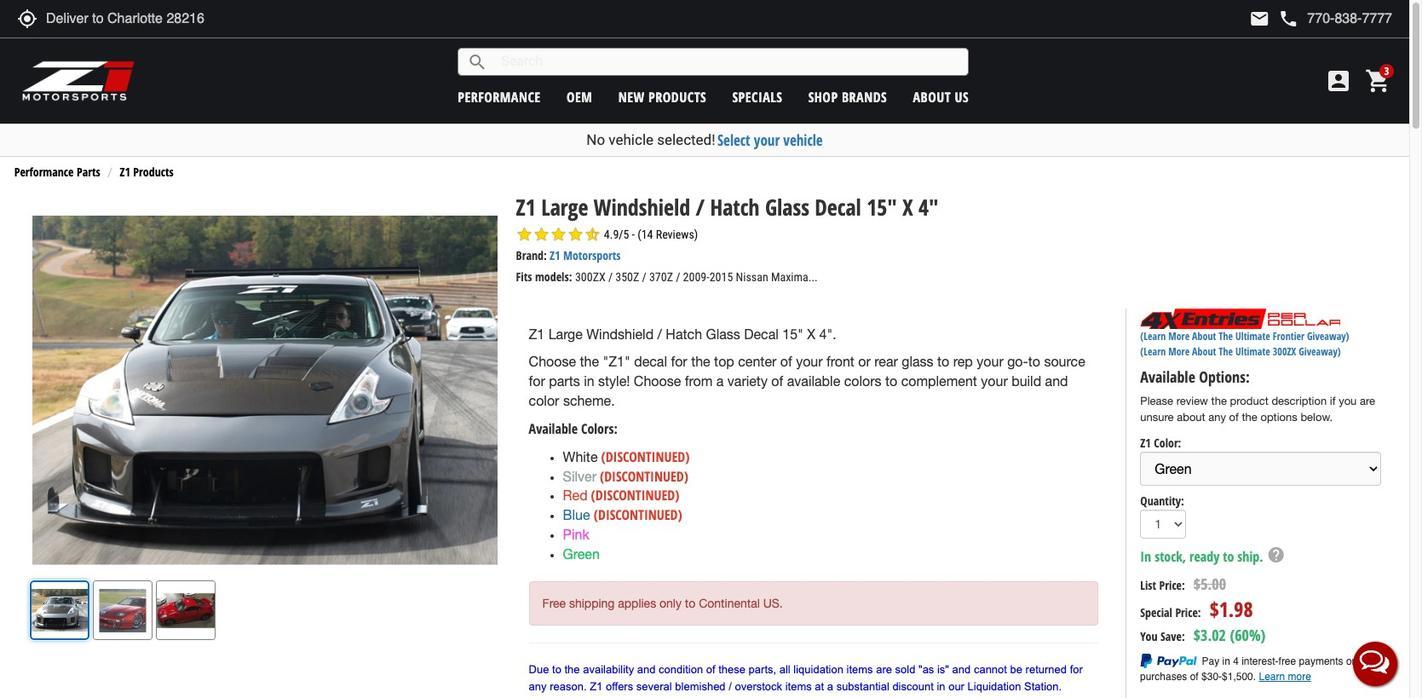 Task type: locate. For each thing, give the bounding box(es) containing it.
any inside due to the availability and condition of these parts, all liquidation items are sold "as is" and cannot be returned for any reason. z1 offers several blemished / overstock items at a substantial discount in our liquidation station.
[[529, 681, 547, 693]]

vehicle right no
[[609, 131, 654, 148]]

large for 4".
[[549, 326, 583, 341]]

only
[[660, 597, 682, 610]]

pink
[[563, 527, 590, 542]]

15" left 4"
[[867, 191, 897, 222]]

0 horizontal spatial for
[[529, 374, 545, 389]]

to inside in stock, ready to ship. help
[[1223, 547, 1235, 566]]

specials link
[[733, 87, 783, 106]]

available up the please
[[1141, 366, 1196, 387]]

your right select on the right top
[[754, 130, 780, 150]]

0 vertical spatial decal
[[815, 191, 862, 222]]

hatch inside z1 large windshield / hatch glass decal 15" x 4" star star star star star_half 4.9/5 - (14 reviews) brand: z1 motorsports fits models: 300zx / 350z / 370z / 2009-2015 nissan maxima...
[[710, 191, 760, 222]]

x left 4"
[[903, 191, 913, 222]]

for up color
[[529, 374, 545, 389]]

large up parts
[[549, 326, 583, 341]]

scheme.
[[563, 393, 615, 408]]

the up from
[[691, 354, 711, 369]]

1 vertical spatial windshield
[[587, 326, 654, 341]]

quantity:
[[1141, 492, 1185, 509]]

stock,
[[1155, 547, 1187, 566]]

1 vertical spatial choose
[[634, 374, 681, 389]]

price: up the save:
[[1176, 605, 1202, 621]]

0 vertical spatial more
[[1169, 329, 1190, 344]]

1 vertical spatial decal
[[744, 326, 779, 341]]

1 vertical spatial ultimate
[[1236, 345, 1271, 359]]

0 vertical spatial are
[[1360, 395, 1376, 408]]

you
[[1141, 628, 1158, 644]]

0 vertical spatial available
[[1141, 366, 1196, 387]]

x for 4"
[[903, 191, 913, 222]]

0 horizontal spatial hatch
[[666, 326, 702, 341]]

at
[[815, 681, 824, 693]]

no vehicle selected! select your vehicle
[[587, 130, 823, 150]]

choose down decal
[[634, 374, 681, 389]]

1 horizontal spatial a
[[828, 681, 834, 693]]

a down top
[[717, 374, 724, 389]]

1 more from the top
[[1169, 329, 1190, 344]]

1 vertical spatial are
[[876, 663, 892, 676]]

300zx inside z1 large windshield / hatch glass decal 15" x 4" star star star star star_half 4.9/5 - (14 reviews) brand: z1 motorsports fits models: 300zx / 350z / 370z / 2009-2015 nissan maxima...
[[575, 271, 606, 284]]

models:
[[535, 269, 572, 285]]

availability
[[583, 663, 634, 676]]

15"
[[867, 191, 897, 222], [783, 326, 804, 341]]

source
[[1045, 354, 1086, 369]]

glass for 4"
[[765, 191, 810, 222]]

price: inside list price: $5.00
[[1160, 577, 1186, 593]]

1 vertical spatial giveaway)
[[1299, 345, 1341, 359]]

0 vertical spatial 300zx
[[575, 271, 606, 284]]

performance parts
[[14, 164, 100, 180]]

and
[[1046, 374, 1069, 389], [637, 663, 656, 676], [953, 663, 971, 676]]

1 horizontal spatial 300zx
[[1273, 345, 1297, 359]]

choose up parts
[[529, 354, 576, 369]]

4 star from the left
[[567, 226, 584, 243]]

1 horizontal spatial available
[[1141, 366, 1196, 387]]

about
[[913, 87, 951, 106], [1193, 329, 1217, 344], [1193, 345, 1217, 359]]

about us link
[[913, 87, 969, 106]]

0 vertical spatial items
[[847, 663, 873, 676]]

x left 4".
[[808, 326, 816, 341]]

be
[[1011, 663, 1023, 676]]

$5.00
[[1194, 573, 1227, 594]]

1 vertical spatial any
[[529, 681, 547, 693]]

mail
[[1250, 9, 1270, 29]]

0 horizontal spatial glass
[[706, 326, 741, 341]]

the up (learn more about the ultimate 300zx giveaway) link
[[1219, 329, 1234, 344]]

are inside (learn more about the ultimate frontier giveaway) (learn more about the ultimate 300zx giveaway) available options: please review the product description if you are unsure about any of the options below.
[[1360, 395, 1376, 408]]

windshield inside z1 large windshield / hatch glass decal 15" x 4" star star star star star_half 4.9/5 - (14 reviews) brand: z1 motorsports fits models: 300zx / 350z / 370z / 2009-2015 nissan maxima...
[[594, 191, 690, 222]]

/ up decal
[[658, 326, 662, 341]]

rear
[[875, 354, 898, 369]]

glass for 4".
[[706, 326, 741, 341]]

go-
[[1008, 354, 1029, 369]]

product
[[1230, 395, 1269, 408]]

a right at at the bottom of page
[[828, 681, 834, 693]]

1 vertical spatial in
[[937, 681, 946, 693]]

"as
[[919, 663, 935, 676]]

0 vertical spatial 15"
[[867, 191, 897, 222]]

0 vertical spatial hatch
[[710, 191, 760, 222]]

15" left 4".
[[783, 326, 804, 341]]

0 vertical spatial about
[[913, 87, 951, 106]]

1 horizontal spatial decal
[[815, 191, 862, 222]]

to right due
[[552, 663, 562, 676]]

windshield up 4.9/5 -
[[594, 191, 690, 222]]

options:
[[1200, 366, 1250, 387]]

z1 left color:
[[1141, 434, 1151, 451]]

ultimate
[[1236, 329, 1271, 344], [1236, 345, 1271, 359]]

more up (learn more about the ultimate 300zx giveaway) link
[[1169, 329, 1190, 344]]

1 vertical spatial price:
[[1176, 605, 1202, 621]]

more
[[1169, 329, 1190, 344], [1169, 345, 1190, 359]]

price:
[[1160, 577, 1186, 593], [1176, 605, 1202, 621]]

1 horizontal spatial and
[[953, 663, 971, 676]]

1 vertical spatial more
[[1169, 345, 1190, 359]]

hatch up decal
[[666, 326, 702, 341]]

/ right 370z
[[676, 271, 681, 284]]

list
[[1141, 577, 1157, 593]]

oem link
[[567, 87, 593, 106]]

choose
[[529, 354, 576, 369], [634, 374, 681, 389]]

(discontinued) down the silver
[[591, 486, 680, 505]]

0 horizontal spatial 15"
[[783, 326, 804, 341]]

z1 down fits
[[529, 326, 545, 341]]

about up options:
[[1193, 345, 1217, 359]]

top
[[714, 354, 735, 369]]

decal for 4"
[[815, 191, 862, 222]]

available inside (learn more about the ultimate frontier giveaway) (learn more about the ultimate 300zx giveaway) available options: please review the product description if you are unsure about any of the options below.
[[1141, 366, 1196, 387]]

giveaway) right the frontier
[[1308, 329, 1350, 344]]

offers
[[606, 681, 634, 693]]

2 ultimate from the top
[[1236, 345, 1271, 359]]

0 vertical spatial for
[[671, 354, 688, 369]]

0 vertical spatial any
[[1209, 411, 1227, 424]]

z1 for z1 large windshield / hatch glass decal 15" x 4".
[[529, 326, 545, 341]]

1 vertical spatial glass
[[706, 326, 741, 341]]

to left ship.
[[1223, 547, 1235, 566]]

unsure
[[1141, 411, 1174, 424]]

large up star_half on the left top of the page
[[541, 191, 588, 222]]

in left 'our'
[[937, 681, 946, 693]]

reason.
[[550, 681, 587, 693]]

1 vertical spatial for
[[529, 374, 545, 389]]

free shipping applies only to continental us.
[[543, 597, 783, 610]]

shipping
[[569, 597, 615, 610]]

0 horizontal spatial choose
[[529, 354, 576, 369]]

decal inside z1 large windshield / hatch glass decal 15" x 4" star star star star star_half 4.9/5 - (14 reviews) brand: z1 motorsports fits models: 300zx / 350z / 370z / 2009-2015 nissan maxima...
[[815, 191, 862, 222]]

vehicle
[[784, 130, 823, 150], [609, 131, 654, 148]]

and down source
[[1046, 374, 1069, 389]]

shop
[[809, 87, 838, 106]]

about up (learn more about the ultimate 300zx giveaway) link
[[1193, 329, 1217, 344]]

0 vertical spatial price:
[[1160, 577, 1186, 593]]

for up from
[[671, 354, 688, 369]]

1 horizontal spatial 15"
[[867, 191, 897, 222]]

300zx inside (learn more about the ultimate frontier giveaway) (learn more about the ultimate 300zx giveaway) available options: please review the product description if you are unsure about any of the options below.
[[1273, 345, 1297, 359]]

z1 inside due to the availability and condition of these parts, all liquidation items are sold "as is" and cannot be returned for any reason. z1 offers several blemished / overstock items at a substantial discount in our liquidation station.
[[590, 681, 603, 693]]

new products link
[[619, 87, 707, 106]]

a
[[717, 374, 724, 389], [828, 681, 834, 693]]

z1 for z1 color:
[[1141, 434, 1151, 451]]

price: right "list"
[[1160, 577, 1186, 593]]

2 horizontal spatial for
[[1070, 663, 1083, 676]]

0 vertical spatial ultimate
[[1236, 329, 1271, 344]]

green
[[563, 546, 600, 562]]

0 horizontal spatial are
[[876, 663, 892, 676]]

options
[[1261, 411, 1298, 424]]

of down product on the right bottom of the page
[[1230, 411, 1239, 424]]

1 vertical spatial available
[[529, 419, 578, 438]]

z1 down availability
[[590, 681, 603, 693]]

x inside z1 large windshield / hatch glass decal 15" x 4" star star star star star_half 4.9/5 - (14 reviews) brand: z1 motorsports fits models: 300zx / 350z / 370z / 2009-2015 nissan maxima...
[[903, 191, 913, 222]]

300zx down the frontier
[[1273, 345, 1297, 359]]

0 horizontal spatial any
[[529, 681, 547, 693]]

for inside due to the availability and condition of these parts, all liquidation items are sold "as is" and cannot be returned for any reason. z1 offers several blemished / overstock items at a substantial discount in our liquidation station.
[[1070, 663, 1083, 676]]

phone
[[1279, 9, 1299, 29]]

z1 large windshield / hatch glass decal 15" x 4".
[[529, 326, 837, 341]]

and up 'our'
[[953, 663, 971, 676]]

the up reason.
[[565, 663, 580, 676]]

1 ultimate from the top
[[1236, 329, 1271, 344]]

z1 products
[[120, 164, 174, 180]]

1 horizontal spatial glass
[[765, 191, 810, 222]]

giveaway) down the frontier
[[1299, 345, 1341, 359]]

frontier
[[1273, 329, 1305, 344]]

are inside due to the availability and condition of these parts, all liquidation items are sold "as is" and cannot be returned for any reason. z1 offers several blemished / overstock items at a substantial discount in our liquidation station.
[[876, 663, 892, 676]]

the
[[580, 354, 599, 369], [691, 354, 711, 369], [1212, 395, 1227, 408], [1242, 411, 1258, 424], [565, 663, 580, 676]]

0 horizontal spatial x
[[808, 326, 816, 341]]

0 horizontal spatial items
[[786, 681, 812, 693]]

0 horizontal spatial vehicle
[[609, 131, 654, 148]]

1 vertical spatial 300zx
[[1273, 345, 1297, 359]]

in inside choose the "z1" decal for the top center of your front or rear glass to rep your go-to source for parts in style! choose from a variety of available colors to complement your build and color scheme.
[[584, 374, 595, 389]]

0 horizontal spatial a
[[717, 374, 724, 389]]

review
[[1177, 395, 1209, 408]]

decal for 4".
[[744, 326, 779, 341]]

0 vertical spatial large
[[541, 191, 588, 222]]

hatch
[[710, 191, 760, 222], [666, 326, 702, 341]]

any right about at the right bottom of the page
[[1209, 411, 1227, 424]]

are
[[1360, 395, 1376, 408], [876, 663, 892, 676]]

1 horizontal spatial in
[[937, 681, 946, 693]]

0 vertical spatial windshield
[[594, 191, 690, 222]]

vehicle down shop
[[784, 130, 823, 150]]

special price: $1.98 you save: $3.02 (60%)
[[1141, 595, 1266, 645]]

0 horizontal spatial and
[[637, 663, 656, 676]]

0 vertical spatial a
[[717, 374, 724, 389]]

price: for $5.00
[[1160, 577, 1186, 593]]

vehicle inside no vehicle selected! select your vehicle
[[609, 131, 654, 148]]

more up review
[[1169, 345, 1190, 359]]

available
[[1141, 366, 1196, 387], [529, 419, 578, 438]]

in up scheme.
[[584, 374, 595, 389]]

about left us
[[913, 87, 951, 106]]

your down the go- on the right bottom
[[981, 374, 1008, 389]]

1 horizontal spatial are
[[1360, 395, 1376, 408]]

for for availability
[[1070, 663, 1083, 676]]

15" inside z1 large windshield / hatch glass decal 15" x 4" star star star star star_half 4.9/5 - (14 reviews) brand: z1 motorsports fits models: 300zx / 350z / 370z / 2009-2015 nissan maxima...
[[867, 191, 897, 222]]

of right center
[[781, 354, 792, 369]]

any inside (learn more about the ultimate frontier giveaway) (learn more about the ultimate 300zx giveaway) available options: please review the product description if you are unsure about any of the options below.
[[1209, 411, 1227, 424]]

price: for $1.98
[[1176, 605, 1202, 621]]

0 vertical spatial in
[[584, 374, 595, 389]]

(learn more about the ultimate frontier giveaway) link
[[1141, 329, 1350, 344]]

motorsports
[[563, 247, 621, 264]]

0 vertical spatial the
[[1219, 329, 1234, 344]]

1 vertical spatial x
[[808, 326, 816, 341]]

2 vertical spatial for
[[1070, 663, 1083, 676]]

decal up the maxima...
[[815, 191, 862, 222]]

/ down these
[[729, 681, 732, 693]]

300zx down motorsports
[[575, 271, 606, 284]]

glass inside z1 large windshield / hatch glass decal 15" x 4" star star star star star_half 4.9/5 - (14 reviews) brand: z1 motorsports fits models: 300zx / 350z / 370z / 2009-2015 nissan maxima...
[[765, 191, 810, 222]]

2 (learn from the top
[[1141, 345, 1166, 359]]

0 horizontal spatial in
[[584, 374, 595, 389]]

1 vertical spatial (learn
[[1141, 345, 1166, 359]]

windshield up "z1"
[[587, 326, 654, 341]]

1 vertical spatial items
[[786, 681, 812, 693]]

are left "sold"
[[876, 663, 892, 676]]

decal up center
[[744, 326, 779, 341]]

glass
[[902, 354, 934, 369]]

z1 left products
[[120, 164, 130, 180]]

price: inside special price: $1.98 you save: $3.02 (60%)
[[1176, 605, 1202, 621]]

available down color
[[529, 419, 578, 438]]

the down product on the right bottom of the page
[[1242, 411, 1258, 424]]

windshield for 4".
[[587, 326, 654, 341]]

1 horizontal spatial x
[[903, 191, 913, 222]]

for for decal
[[529, 374, 545, 389]]

1 vertical spatial the
[[1219, 345, 1234, 359]]

1 vertical spatial hatch
[[666, 326, 702, 341]]

hatch down select on the right top
[[710, 191, 760, 222]]

glass down the select your vehicle "link"
[[765, 191, 810, 222]]

"z1"
[[603, 354, 631, 369]]

large for 4"
[[541, 191, 588, 222]]

1 horizontal spatial any
[[1209, 411, 1227, 424]]

in inside due to the availability and condition of these parts, all liquidation items are sold "as is" and cannot be returned for any reason. z1 offers several blemished / overstock items at a substantial discount in our liquidation station.
[[937, 681, 946, 693]]

glass
[[765, 191, 810, 222], [706, 326, 741, 341]]

are right you
[[1360, 395, 1376, 408]]

1 vertical spatial 15"
[[783, 326, 804, 341]]

products
[[649, 87, 707, 106]]

1 the from the top
[[1219, 329, 1234, 344]]

ultimate down (learn more about the ultimate frontier giveaway) link
[[1236, 345, 1271, 359]]

and up several
[[637, 663, 656, 676]]

0 horizontal spatial 300zx
[[575, 271, 606, 284]]

z1 for z1 products
[[120, 164, 130, 180]]

0 vertical spatial glass
[[765, 191, 810, 222]]

1 vertical spatial a
[[828, 681, 834, 693]]

glass up top
[[706, 326, 741, 341]]

items left at at the bottom of page
[[786, 681, 812, 693]]

1 vertical spatial large
[[549, 326, 583, 341]]

1 horizontal spatial hatch
[[710, 191, 760, 222]]

color:
[[1154, 434, 1182, 451]]

2 horizontal spatial and
[[1046, 374, 1069, 389]]

any down due
[[529, 681, 547, 693]]

to down "rear"
[[886, 374, 898, 389]]

z1 color:
[[1141, 434, 1182, 451]]

to
[[938, 354, 950, 369], [1029, 354, 1041, 369], [886, 374, 898, 389], [1223, 547, 1235, 566], [685, 597, 696, 610], [552, 663, 562, 676]]

for right returned
[[1070, 663, 1083, 676]]

0 horizontal spatial decal
[[744, 326, 779, 341]]

of up the blemished on the bottom of page
[[706, 663, 716, 676]]

ultimate up (learn more about the ultimate 300zx giveaway) link
[[1236, 329, 1271, 344]]

station.
[[1025, 681, 1062, 693]]

/ inside due to the availability and condition of these parts, all liquidation items are sold "as is" and cannot be returned for any reason. z1 offers several blemished / overstock items at a substantial discount in our liquidation station.
[[729, 681, 732, 693]]

items up substantial
[[847, 663, 873, 676]]

z1 up brand:
[[516, 191, 536, 222]]

0 vertical spatial x
[[903, 191, 913, 222]]

color
[[529, 393, 560, 408]]

2015
[[710, 271, 733, 284]]

1 vertical spatial about
[[1193, 329, 1217, 344]]

z1 motorsports logo image
[[21, 60, 136, 102]]

0 vertical spatial (learn
[[1141, 329, 1166, 344]]

the down (learn more about the ultimate frontier giveaway) link
[[1219, 345, 1234, 359]]

large inside z1 large windshield / hatch glass decal 15" x 4" star star star star star_half 4.9/5 - (14 reviews) brand: z1 motorsports fits models: 300zx / 350z / 370z / 2009-2015 nissan maxima...
[[541, 191, 588, 222]]



Task type: vqa. For each thing, say whether or not it's contained in the screenshot.
Z1 for Z1 Products
yes



Task type: describe. For each thing, give the bounding box(es) containing it.
1 (learn from the top
[[1141, 329, 1166, 344]]

please
[[1141, 395, 1174, 408]]

1 horizontal spatial items
[[847, 663, 873, 676]]

2 vertical spatial about
[[1193, 345, 1217, 359]]

help
[[1267, 545, 1286, 564]]

the inside due to the availability and condition of these parts, all liquidation items are sold "as is" and cannot be returned for any reason. z1 offers several blemished / overstock items at a substantial discount in our liquidation station.
[[565, 663, 580, 676]]

nissan
[[736, 271, 769, 284]]

shop brands
[[809, 87, 888, 106]]

condition
[[659, 663, 703, 676]]

account_box link
[[1321, 67, 1357, 95]]

you
[[1339, 395, 1357, 408]]

of down center
[[772, 374, 784, 389]]

in
[[1141, 547, 1152, 566]]

a inside due to the availability and condition of these parts, all liquidation items are sold "as is" and cannot be returned for any reason. z1 offers several blemished / overstock items at a substantial discount in our liquidation station.
[[828, 681, 834, 693]]

0 vertical spatial choose
[[529, 354, 576, 369]]

of inside due to the availability and condition of these parts, all liquidation items are sold "as is" and cannot be returned for any reason. z1 offers several blemished / overstock items at a substantial discount in our liquidation station.
[[706, 663, 716, 676]]

to left rep
[[938, 354, 950, 369]]

maxima...
[[771, 271, 818, 284]]

the down options:
[[1212, 395, 1227, 408]]

(discontinued) right the silver
[[600, 467, 689, 486]]

4.9/5 -
[[604, 228, 635, 242]]

phone link
[[1279, 9, 1393, 29]]

(discontinued) right blue on the left of the page
[[594, 506, 683, 524]]

1 horizontal spatial choose
[[634, 374, 681, 389]]

due to the availability and condition of these parts, all liquidation items are sold "as is" and cannot be returned for any reason. z1 offers several blemished / overstock items at a substantial discount in our liquidation station.
[[529, 663, 1083, 693]]

performance
[[458, 87, 541, 106]]

brands
[[842, 87, 888, 106]]

list price: $5.00
[[1141, 573, 1227, 594]]

z1 motorsports link
[[550, 247, 621, 264]]

z1 for z1 large windshield / hatch glass decal 15" x 4" star star star star star_half 4.9/5 - (14 reviews) brand: z1 motorsports fits models: 300zx / 350z / 370z / 2009-2015 nissan maxima...
[[516, 191, 536, 222]]

and inside choose the "z1" decal for the top center of your front or rear glass to rep your go-to source for parts in style! choose from a variety of available colors to complement your build and color scheme.
[[1046, 374, 1069, 389]]

a inside choose the "z1" decal for the top center of your front or rear glass to rep your go-to source for parts in style! choose from a variety of available colors to complement your build and color scheme.
[[717, 374, 724, 389]]

to right only
[[685, 597, 696, 610]]

is"
[[938, 663, 950, 676]]

discount
[[893, 681, 934, 693]]

(learn more about the ultimate 300zx giveaway) link
[[1141, 345, 1341, 359]]

search
[[467, 52, 488, 72]]

ship.
[[1238, 547, 1264, 566]]

substantial
[[837, 681, 890, 693]]

/ left 370z
[[642, 271, 647, 284]]

x for 4".
[[808, 326, 816, 341]]

z1 products link
[[120, 164, 174, 180]]

$3.02
[[1194, 625, 1227, 645]]

specials
[[733, 87, 783, 106]]

decal
[[634, 354, 667, 369]]

(discontinued) down colors:
[[601, 447, 690, 466]]

3 star from the left
[[550, 226, 567, 243]]

the left "z1"
[[580, 354, 599, 369]]

new
[[619, 87, 645, 106]]

select your vehicle link
[[718, 130, 823, 150]]

to inside due to the availability and condition of these parts, all liquidation items are sold "as is" and cannot be returned for any reason. z1 offers several blemished / overstock items at a substantial discount in our liquidation station.
[[552, 663, 562, 676]]

variety
[[728, 374, 768, 389]]

15" for 4"
[[867, 191, 897, 222]]

hatch for 4".
[[666, 326, 702, 341]]

parts
[[77, 164, 100, 180]]

white (discontinued) silver (discontinued) red (discontinued) blue (discontinued) pink green
[[563, 447, 690, 562]]

your up available
[[796, 354, 823, 369]]

(learn more about the ultimate frontier giveaway) (learn more about the ultimate 300zx giveaway) available options: please review the product description if you are unsure about any of the options below.
[[1141, 329, 1376, 424]]

about
[[1177, 411, 1206, 424]]

if
[[1330, 395, 1336, 408]]

15" for 4".
[[783, 326, 804, 341]]

of inside (learn more about the ultimate frontier giveaway) (learn more about the ultimate 300zx giveaway) available options: please review the product description if you are unsure about any of the options below.
[[1230, 411, 1239, 424]]

available colors:
[[529, 419, 618, 438]]

select
[[718, 130, 751, 150]]

z1 up "models:"
[[550, 247, 560, 264]]

sold
[[896, 663, 916, 676]]

performance
[[14, 164, 74, 180]]

us.
[[763, 597, 783, 610]]

shop brands link
[[809, 87, 888, 106]]

0 horizontal spatial available
[[529, 419, 578, 438]]

0 vertical spatial giveaway)
[[1308, 329, 1350, 344]]

selected!
[[657, 131, 716, 148]]

about us
[[913, 87, 969, 106]]

applies
[[618, 597, 656, 610]]

blemished
[[675, 681, 726, 693]]

2 more from the top
[[1169, 345, 1190, 359]]

/ left "350z"
[[609, 271, 613, 284]]

shopping_cart
[[1366, 67, 1393, 95]]

free
[[543, 597, 566, 610]]

windshield for 4"
[[594, 191, 690, 222]]

your right rep
[[977, 354, 1004, 369]]

below.
[[1301, 411, 1333, 424]]

1 star from the left
[[516, 226, 533, 243]]

to up build
[[1029, 354, 1041, 369]]

370z
[[649, 271, 673, 284]]

parts
[[549, 374, 580, 389]]

due
[[529, 663, 549, 676]]

white
[[563, 449, 598, 464]]

colors
[[844, 374, 882, 389]]

z1 large windshield / hatch glass decal 15" x 4" star star star star star_half 4.9/5 - (14 reviews) brand: z1 motorsports fits models: 300zx / 350z / 370z / 2009-2015 nissan maxima...
[[516, 191, 939, 285]]

brand:
[[516, 247, 547, 264]]

my_location
[[17, 9, 38, 29]]

continental
[[699, 597, 760, 610]]

complement
[[902, 374, 978, 389]]

hatch for 4"
[[710, 191, 760, 222]]

/ down no vehicle selected! select your vehicle
[[696, 191, 705, 222]]

shopping_cart link
[[1361, 67, 1393, 95]]

2 the from the top
[[1219, 345, 1234, 359]]

fits
[[516, 269, 532, 285]]

overstock
[[735, 681, 783, 693]]

new products
[[619, 87, 707, 106]]

2009-
[[683, 271, 710, 284]]

blue
[[563, 507, 590, 523]]

colors:
[[581, 419, 618, 438]]

these
[[719, 663, 746, 676]]

oem
[[567, 87, 593, 106]]

2 star from the left
[[533, 226, 550, 243]]

liquidation
[[794, 663, 844, 676]]

save:
[[1161, 628, 1186, 644]]

1 horizontal spatial for
[[671, 354, 688, 369]]

several
[[637, 681, 672, 693]]

choose the "z1" decal for the top center of your front or rear glass to rep your go-to source for parts in style! choose from a variety of available colors to complement your build and color scheme.
[[529, 354, 1086, 408]]

ready
[[1190, 547, 1220, 566]]

Search search field
[[488, 49, 969, 75]]

liquidation
[[968, 681, 1022, 693]]

350z
[[616, 271, 640, 284]]

us
[[955, 87, 969, 106]]

our
[[949, 681, 965, 693]]

account_box
[[1326, 67, 1353, 95]]

1 horizontal spatial vehicle
[[784, 130, 823, 150]]

products
[[133, 164, 174, 180]]

in stock, ready to ship. help
[[1141, 545, 1286, 566]]



